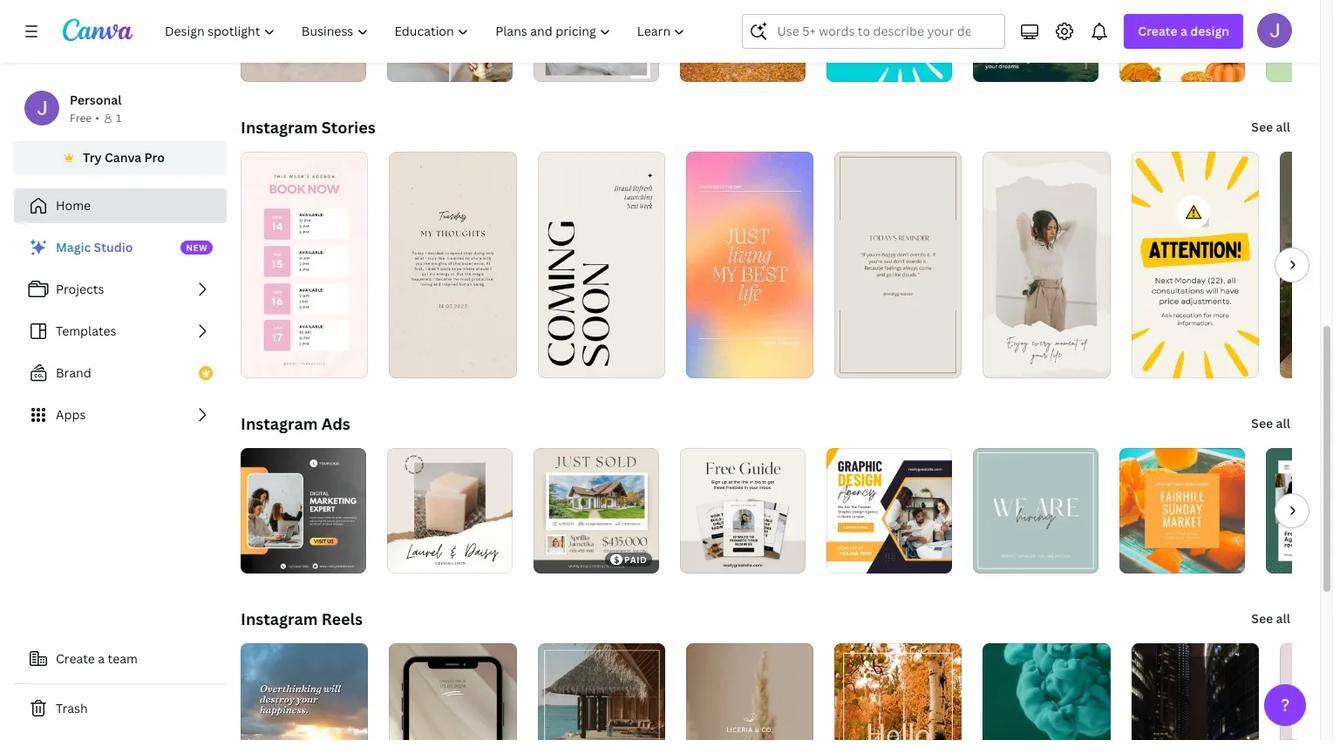 Task type: locate. For each thing, give the bounding box(es) containing it.
a
[[1181, 23, 1188, 39], [98, 651, 105, 667]]

free
[[70, 111, 92, 126]]

see
[[1252, 119, 1273, 135], [1252, 415, 1273, 432], [1252, 610, 1273, 627]]

try canva pro
[[83, 149, 165, 166]]

0 vertical spatial create
[[1138, 23, 1178, 39]]

create for create a design
[[1138, 23, 1178, 39]]

a for design
[[1181, 23, 1188, 39]]

2 see from the top
[[1252, 415, 1273, 432]]

3 all from the top
[[1276, 610, 1291, 627]]

0 horizontal spatial a
[[98, 651, 105, 667]]

pro
[[144, 149, 165, 166]]

team
[[108, 651, 138, 667]]

see all for instagram reels
[[1252, 610, 1291, 627]]

1 vertical spatial see
[[1252, 415, 1273, 432]]

a left design
[[1181, 23, 1188, 39]]

2 vertical spatial see all link
[[1250, 602, 1292, 637]]

create inside "create a team" button
[[56, 651, 95, 667]]

1 horizontal spatial create
[[1138, 23, 1178, 39]]

2 vertical spatial see
[[1252, 610, 1273, 627]]

1 all from the top
[[1276, 119, 1291, 135]]

trash
[[56, 700, 88, 717]]

Search search field
[[777, 15, 971, 48]]

3 see from the top
[[1252, 610, 1273, 627]]

templates link
[[14, 314, 227, 349]]

create left team
[[56, 651, 95, 667]]

instagram left ads
[[241, 413, 318, 434]]

a left team
[[98, 651, 105, 667]]

list
[[14, 230, 227, 433]]

home
[[56, 197, 91, 214]]

instagram ads link
[[241, 413, 350, 434]]

top level navigation element
[[153, 14, 701, 49]]

None search field
[[743, 14, 1006, 49]]

1 vertical spatial a
[[98, 651, 105, 667]]

create inside the "create a design" dropdown button
[[1138, 23, 1178, 39]]

0 vertical spatial all
[[1276, 119, 1291, 135]]

0 vertical spatial instagram
[[241, 117, 318, 138]]

brand
[[56, 365, 91, 381]]

instagram
[[241, 117, 318, 138], [241, 413, 318, 434], [241, 609, 318, 630]]

2 vertical spatial see all
[[1252, 610, 1291, 627]]

1 vertical spatial see all link
[[1250, 406, 1292, 441]]

0 vertical spatial see
[[1252, 119, 1273, 135]]

1 see all from the top
[[1252, 119, 1291, 135]]

instagram reels
[[241, 609, 363, 630]]

create a design
[[1138, 23, 1230, 39]]

3 see all link from the top
[[1250, 602, 1292, 637]]

projects
[[56, 281, 104, 297]]

instagram left reels
[[241, 609, 318, 630]]

a inside dropdown button
[[1181, 23, 1188, 39]]

paid
[[624, 554, 647, 566]]

instagram stories link
[[241, 117, 376, 138]]

a for team
[[98, 651, 105, 667]]

see all link for ads
[[1250, 406, 1292, 441]]

new
[[186, 242, 208, 254]]

1 vertical spatial create
[[56, 651, 95, 667]]

1 vertical spatial all
[[1276, 415, 1291, 432]]

1 see from the top
[[1252, 119, 1273, 135]]

instagram left stories
[[241, 117, 318, 138]]

2 instagram from the top
[[241, 413, 318, 434]]

2 vertical spatial all
[[1276, 610, 1291, 627]]

create a team
[[56, 651, 138, 667]]

create a team button
[[14, 642, 227, 677]]

3 instagram from the top
[[241, 609, 318, 630]]

see all link
[[1250, 110, 1292, 145], [1250, 406, 1292, 441], [1250, 602, 1292, 637]]

0 vertical spatial see all
[[1252, 119, 1291, 135]]

3 see all from the top
[[1252, 610, 1291, 627]]

see for reels
[[1252, 610, 1273, 627]]

0 vertical spatial a
[[1181, 23, 1188, 39]]

1 vertical spatial instagram
[[241, 413, 318, 434]]

studio
[[94, 239, 133, 256]]

2 see all from the top
[[1252, 415, 1291, 432]]

•
[[95, 111, 99, 126]]

home link
[[14, 188, 227, 223]]

create
[[1138, 23, 1178, 39], [56, 651, 95, 667]]

create left design
[[1138, 23, 1178, 39]]

1 vertical spatial see all
[[1252, 415, 1291, 432]]

2 all from the top
[[1276, 415, 1291, 432]]

instagram for instagram ads
[[241, 413, 318, 434]]

templates
[[56, 323, 116, 339]]

2 vertical spatial instagram
[[241, 609, 318, 630]]

projects link
[[14, 272, 227, 307]]

trash link
[[14, 692, 227, 726]]

a inside button
[[98, 651, 105, 667]]

all
[[1276, 119, 1291, 135], [1276, 415, 1291, 432], [1276, 610, 1291, 627]]

create for create a team
[[56, 651, 95, 667]]

1 horizontal spatial a
[[1181, 23, 1188, 39]]

2 see all link from the top
[[1250, 406, 1292, 441]]

1 instagram from the top
[[241, 117, 318, 138]]

0 horizontal spatial create
[[56, 651, 95, 667]]

see all
[[1252, 119, 1291, 135], [1252, 415, 1291, 432], [1252, 610, 1291, 627]]

0 vertical spatial see all link
[[1250, 110, 1292, 145]]

see all link for stories
[[1250, 110, 1292, 145]]

all for instagram ads
[[1276, 415, 1291, 432]]

1 see all link from the top
[[1250, 110, 1292, 145]]



Task type: vqa. For each thing, say whether or not it's contained in the screenshot.
Resource Type
no



Task type: describe. For each thing, give the bounding box(es) containing it.
stories
[[322, 117, 376, 138]]

see for stories
[[1252, 119, 1273, 135]]

instagram reels link
[[241, 609, 363, 630]]

see for ads
[[1252, 415, 1273, 432]]

free •
[[70, 111, 99, 126]]

reels
[[322, 609, 363, 630]]

create a design button
[[1124, 14, 1244, 49]]

instagram ads
[[241, 413, 350, 434]]

instagram for instagram reels
[[241, 609, 318, 630]]

see all for instagram ads
[[1252, 415, 1291, 432]]

try
[[83, 149, 102, 166]]

all for instagram reels
[[1276, 610, 1291, 627]]

personal
[[70, 92, 122, 108]]

list containing magic studio
[[14, 230, 227, 433]]

design
[[1191, 23, 1230, 39]]

magic
[[56, 239, 91, 256]]

instagram stories
[[241, 117, 376, 138]]

jacob simon image
[[1258, 13, 1292, 48]]

magic studio
[[56, 239, 133, 256]]

instagram for instagram stories
[[241, 117, 318, 138]]

brand link
[[14, 356, 227, 391]]

apps
[[56, 406, 86, 423]]

ads
[[322, 413, 350, 434]]

see all link for reels
[[1250, 602, 1292, 637]]

all for instagram stories
[[1276, 119, 1291, 135]]

1
[[116, 111, 121, 126]]

canva
[[105, 149, 141, 166]]

try canva pro button
[[14, 141, 227, 174]]

see all for instagram stories
[[1252, 119, 1291, 135]]

apps link
[[14, 398, 227, 433]]



